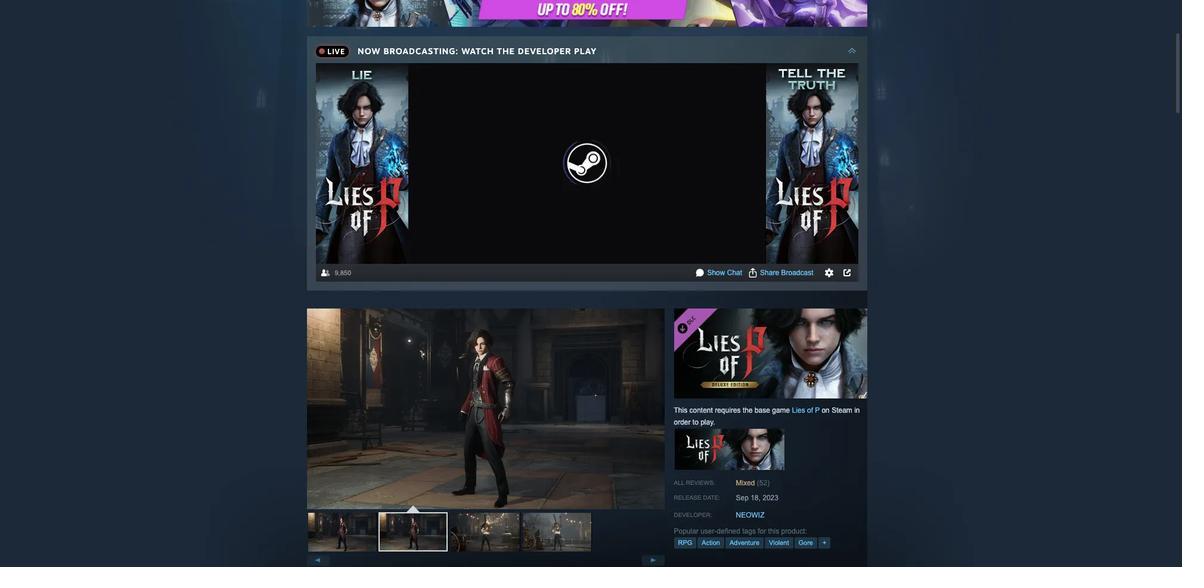 Task type: vqa. For each thing, say whether or not it's contained in the screenshot.
the middle And
no



Task type: describe. For each thing, give the bounding box(es) containing it.
+
[[823, 540, 827, 547]]

steam
[[832, 407, 853, 415]]

lies
[[793, 407, 806, 415]]

content
[[690, 407, 713, 415]]

violent link
[[765, 538, 794, 549]]

(52)
[[758, 479, 770, 488]]

mixed
[[736, 479, 756, 488]]

the for developer
[[497, 46, 515, 56]]

popular
[[674, 528, 699, 536]]

all
[[674, 480, 685, 487]]

defined
[[717, 528, 741, 536]]

adventure link
[[726, 538, 764, 549]]

of
[[808, 407, 814, 415]]

share
[[761, 269, 780, 277]]

broadcasting:
[[384, 46, 459, 56]]

broadcast
[[782, 269, 814, 277]]

product:
[[782, 528, 808, 536]]

requires
[[715, 407, 741, 415]]

user-
[[701, 528, 717, 536]]

rpg
[[679, 540, 693, 547]]

action
[[702, 540, 721, 547]]

popular user-defined tags for this product:
[[674, 528, 808, 536]]

watch
[[462, 46, 494, 56]]

sep 18, 2023
[[736, 494, 779, 503]]

live
[[328, 47, 345, 56]]

p
[[816, 407, 820, 415]]

this
[[769, 528, 780, 536]]

play
[[575, 46, 597, 56]]



Task type: locate. For each thing, give the bounding box(es) containing it.
this content requires the base game lies of p
[[674, 407, 820, 415]]

all reviews:
[[674, 480, 716, 487]]

18,
[[751, 494, 761, 503]]

date:
[[704, 495, 721, 502]]

sep
[[736, 494, 749, 503]]

the
[[497, 46, 515, 56], [743, 407, 753, 415]]

release date:
[[674, 495, 721, 502]]

developer
[[518, 46, 572, 56]]

the right watch
[[497, 46, 515, 56]]

rpg link
[[674, 538, 697, 549]]

action link
[[698, 538, 725, 549]]

lies of p link
[[793, 407, 820, 415]]

adventure
[[730, 540, 760, 547]]

tags
[[743, 528, 756, 536]]

show
[[708, 269, 726, 277]]

on steam in order to play.
[[674, 407, 860, 427]]

order
[[674, 419, 691, 427]]

base
[[755, 407, 771, 415]]

play.
[[701, 419, 716, 427]]

the for base
[[743, 407, 753, 415]]

on
[[822, 407, 830, 415]]

release
[[674, 495, 702, 502]]

now
[[358, 46, 381, 56]]

in
[[855, 407, 860, 415]]

to
[[693, 419, 699, 427]]

for
[[758, 528, 767, 536]]

0 vertical spatial the
[[497, 46, 515, 56]]

violent
[[770, 540, 790, 547]]

developer:
[[674, 512, 713, 519]]

neowiz
[[736, 512, 765, 520]]

game
[[773, 407, 791, 415]]

neowiz link
[[736, 512, 765, 520]]

now broadcasting: watch the developer play
[[358, 46, 597, 56]]

gore link
[[795, 538, 818, 549]]

gore
[[799, 540, 814, 547]]

share broadcast
[[761, 269, 814, 277]]

chat
[[728, 269, 743, 277]]

share broadcast link
[[761, 269, 814, 277]]

1 horizontal spatial the
[[743, 407, 753, 415]]

1 vertical spatial the
[[743, 407, 753, 415]]

this
[[674, 407, 688, 415]]

show chat link
[[708, 269, 743, 277]]

mixed (52)
[[736, 479, 770, 488]]

0 horizontal spatial the
[[497, 46, 515, 56]]

the left base
[[743, 407, 753, 415]]

2023
[[763, 494, 779, 503]]

show chat
[[708, 269, 743, 277]]

reviews:
[[686, 480, 716, 487]]



